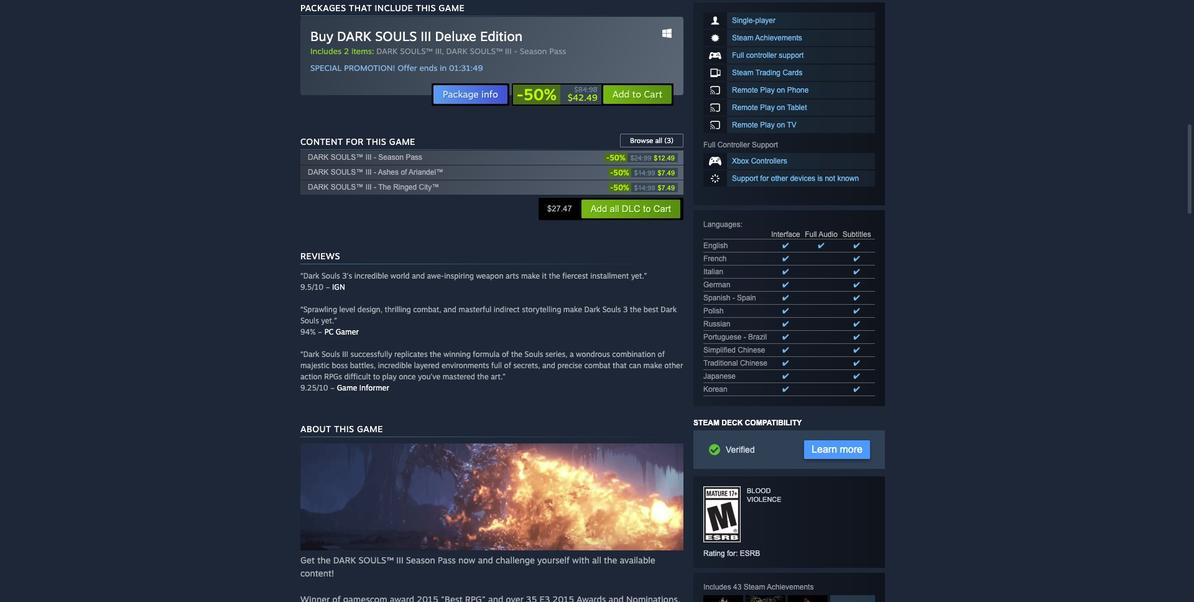 Task type: vqa. For each thing, say whether or not it's contained in the screenshot.
first Remote from the bottom of the page
yes



Task type: locate. For each thing, give the bounding box(es) containing it.
1 horizontal spatial –
[[326, 283, 330, 292]]

incredible inside "dark souls 3's incredible world and awe-inspiring weapon arts make it the fiercest installment yet." 9.5/10 – ign
[[355, 271, 389, 281]]

0 vertical spatial –
[[326, 283, 330, 292]]

support down xbox
[[733, 174, 759, 183]]

achievements up full controller support link
[[756, 34, 803, 42]]

0 vertical spatial play
[[761, 86, 775, 95]]

spanish
[[704, 294, 731, 303]]

and right combat,
[[444, 305, 457, 314]]

1 vertical spatial on
[[777, 103, 786, 112]]

0 horizontal spatial season
[[379, 153, 404, 162]]

all right with
[[593, 555, 602, 566]]

incredible right 3's on the left top of the page
[[355, 271, 389, 281]]

achievements up embrace the flame "image"
[[767, 583, 814, 592]]

steam up the curse-rotted greatwood image
[[744, 583, 766, 592]]

play
[[761, 86, 775, 95], [761, 103, 775, 112], [761, 121, 775, 129]]

it
[[542, 271, 547, 281]]

0 vertical spatial all
[[656, 136, 663, 145]]

souls inside "dark souls 3's incredible world and awe-inspiring weapon arts make it the fiercest installment yet." 9.5/10 – ign
[[322, 271, 340, 281]]

1 horizontal spatial all
[[610, 204, 620, 214]]

remote up remote play on tv
[[733, 103, 759, 112]]

3 play from the top
[[761, 121, 775, 129]]

about this game
[[301, 424, 383, 434]]

0 horizontal spatial all
[[593, 555, 602, 566]]

dark right best
[[661, 305, 677, 314]]

make inside "dark souls 3's incredible world and awe-inspiring weapon arts make it the fiercest installment yet." 9.5/10 – ign
[[521, 271, 540, 281]]

– inside "dark souls 3's incredible world and awe-inspiring weapon arts make it the fiercest installment yet." 9.5/10 – ign
[[326, 283, 330, 292]]

–
[[326, 283, 330, 292], [318, 327, 323, 337], [331, 383, 335, 393]]

50% down -50% $24.99 $12.49
[[614, 168, 630, 177]]

$7.49
[[658, 169, 675, 176], [658, 184, 675, 191]]

1 horizontal spatial full
[[733, 51, 745, 60]]

interface
[[772, 230, 801, 239]]

1 vertical spatial that
[[613, 361, 627, 370]]

single-player
[[733, 16, 776, 25]]

2 "dark from the top
[[301, 350, 320, 359]]

0 vertical spatial to
[[633, 88, 642, 100]]

50% up add all dlc to cart
[[614, 183, 630, 192]]

play for tv
[[761, 121, 775, 129]]

cart up browse all (3)
[[645, 88, 663, 100]]

full for full controller support
[[733, 51, 745, 60]]

series,
[[546, 350, 568, 359]]

dark
[[337, 28, 372, 44], [377, 46, 398, 56], [447, 46, 468, 56], [308, 153, 329, 162], [308, 168, 329, 177], [308, 183, 329, 192], [333, 555, 356, 566]]

full controller support link
[[704, 47, 876, 64]]

1 horizontal spatial this
[[367, 136, 387, 147]]

0 vertical spatial includes
[[311, 46, 342, 56]]

support up controllers
[[752, 141, 779, 149]]

pass inside buy dark souls iii deluxe edition includes 2 items: dark souls™ iii, dark souls™ iii - season pass
[[550, 46, 567, 56]]

steam trading cards link
[[704, 65, 876, 81]]

1 horizontal spatial that
[[613, 361, 627, 370]]

$14.99
[[635, 169, 656, 176], [635, 184, 656, 191]]

1 vertical spatial remote
[[733, 103, 759, 112]]

the inside "sprawling level design, thrilling combat, and masterful indirect storytelling make dark souls 3 the best dark souls yet." 94% – pc gamer
[[630, 305, 642, 314]]

- left brazil
[[744, 333, 747, 342]]

2 remote from the top
[[733, 103, 759, 112]]

1 vertical spatial -50% $14.99 $7.49
[[611, 183, 675, 192]]

the
[[378, 183, 391, 192]]

support for other devices is not known
[[733, 174, 860, 183]]

dark souls™ iii - season pass
[[308, 153, 423, 162]]

"dark souls iii successfully replicates the winning formula of the souls series, a wondrous combination of majestic boss battles, incredible layered environments full of secrets, and precise combat that can make other action rpgs difficult to play once you've mastered the art." 9.25/10 – game informer
[[301, 350, 684, 393]]

to inside "dark souls iii successfully replicates the winning formula of the souls series, a wondrous combination of majestic boss battles, incredible layered environments full of secrets, and precise combat that can make other action rpgs difficult to play once you've mastered the art." 9.25/10 – game informer
[[373, 372, 380, 382]]

50% left the $24.99 at the top
[[610, 153, 626, 162]]

add right $84.98
[[613, 88, 630, 100]]

3 remote from the top
[[733, 121, 759, 129]]

0 vertical spatial chinese
[[738, 346, 766, 355]]

2 -50% $14.99 $7.49 from the top
[[611, 183, 675, 192]]

$7.49 for city™
[[658, 184, 675, 191]]

support for other devices is not known link
[[704, 171, 876, 187]]

violence
[[747, 496, 782, 504]]

0 horizontal spatial –
[[318, 327, 323, 337]]

1 vertical spatial "dark
[[301, 350, 320, 359]]

player
[[756, 16, 776, 25]]

pass inside get the dark souls™ iii season pass now and challenge yourself with all the available content!
[[438, 555, 456, 566]]

$7.49 for ariandel™
[[658, 169, 675, 176]]

the
[[549, 271, 561, 281], [630, 305, 642, 314], [430, 350, 442, 359], [511, 350, 523, 359], [478, 372, 489, 382], [318, 555, 331, 566], [604, 555, 618, 566]]

1 vertical spatial includes
[[704, 583, 732, 592]]

dark left 3 at the right of the page
[[585, 305, 601, 314]]

add left dlc
[[591, 204, 608, 214]]

installment
[[591, 271, 629, 281]]

this
[[367, 136, 387, 147], [334, 424, 354, 434]]

full left 'controller'
[[733, 51, 745, 60]]

make left "it"
[[521, 271, 540, 281]]

audio
[[819, 230, 838, 239]]

"dark inside "dark souls 3's incredible world and awe-inspiring weapon arts make it the fiercest installment yet." 9.5/10 – ign
[[301, 271, 320, 281]]

all for browse
[[656, 136, 663, 145]]

cart inside add all dlc to cart link
[[654, 204, 672, 214]]

make right storytelling
[[564, 305, 583, 314]]

souls up boss
[[322, 350, 340, 359]]

and left awe-
[[412, 271, 425, 281]]

get
[[301, 555, 315, 566]]

2 $14.99 from the top
[[635, 184, 656, 191]]

$14.99 down the $24.99 at the top
[[635, 169, 656, 176]]

pass
[[550, 46, 567, 56], [406, 153, 423, 162], [438, 555, 456, 566]]

0 vertical spatial yet."
[[632, 271, 648, 281]]

and right "now" at bottom
[[478, 555, 494, 566]]

on left tablet
[[777, 103, 786, 112]]

the left art."
[[478, 372, 489, 382]]

2 horizontal spatial make
[[644, 361, 663, 370]]

all left (3)
[[656, 136, 663, 145]]

2 vertical spatial full
[[805, 230, 818, 239]]

season inside get the dark souls™ iii season pass now and challenge yourself with all the available content!
[[406, 555, 436, 566]]

$14.99 up dlc
[[635, 184, 656, 191]]

game inside "dark souls iii successfully replicates the winning formula of the souls series, a wondrous combination of majestic boss battles, incredible layered environments full of secrets, and precise combat that can make other action rpgs difficult to play once you've mastered the art." 9.25/10 – game informer
[[337, 383, 357, 393]]

3 on from the top
[[777, 121, 786, 129]]

yet."
[[632, 271, 648, 281], [321, 316, 337, 326]]

2 horizontal spatial to
[[644, 204, 651, 214]]

0 vertical spatial "dark
[[301, 271, 320, 281]]

0 horizontal spatial includes
[[311, 46, 342, 56]]

for
[[761, 174, 770, 183]]

0 horizontal spatial dark
[[585, 305, 601, 314]]

2 horizontal spatial pass
[[550, 46, 567, 56]]

steam left trading
[[733, 68, 754, 77]]

0 vertical spatial add
[[613, 88, 630, 100]]

1 vertical spatial to
[[644, 204, 651, 214]]

with
[[573, 555, 590, 566]]

to up the browse
[[633, 88, 642, 100]]

1 horizontal spatial make
[[564, 305, 583, 314]]

0 vertical spatial pass
[[550, 46, 567, 56]]

add for add to cart
[[613, 88, 630, 100]]

and inside get the dark souls™ iii season pass now and challenge yourself with all the available content!
[[478, 555, 494, 566]]

remote for remote play on tv
[[733, 121, 759, 129]]

1 vertical spatial season
[[379, 153, 404, 162]]

0 vertical spatial $7.49
[[658, 169, 675, 176]]

1 vertical spatial this
[[334, 424, 354, 434]]

play down remote play on tablet
[[761, 121, 775, 129]]

1 horizontal spatial add
[[613, 88, 630, 100]]

traditional chinese
[[704, 359, 768, 368]]

1 vertical spatial $7.49
[[658, 184, 675, 191]]

0 vertical spatial that
[[349, 3, 372, 13]]

1 on from the top
[[777, 86, 786, 95]]

controller
[[718, 141, 750, 149]]

pass left "now" at bottom
[[438, 555, 456, 566]]

on left tv
[[777, 121, 786, 129]]

ign
[[332, 283, 345, 292]]

1 "dark from the top
[[301, 271, 320, 281]]

dark inside get the dark souls™ iii season pass now and challenge yourself with all the available content!
[[333, 555, 356, 566]]

chinese for simplified chinese
[[738, 346, 766, 355]]

0 horizontal spatial full
[[704, 141, 716, 149]]

packages
[[301, 3, 346, 13]]

2 vertical spatial remote
[[733, 121, 759, 129]]

1 remote from the top
[[733, 86, 759, 95]]

1 horizontal spatial season
[[406, 555, 436, 566]]

includes up dragonslayer armour image
[[704, 583, 732, 592]]

1 -50% $14.99 $7.49 from the top
[[611, 168, 675, 177]]

0 vertical spatial remote
[[733, 86, 759, 95]]

arts
[[506, 271, 519, 281]]

game
[[389, 136, 416, 147], [337, 383, 357, 393], [357, 424, 383, 434]]

1 horizontal spatial yet."
[[632, 271, 648, 281]]

souls up the ign link
[[322, 271, 340, 281]]

2 horizontal spatial full
[[805, 230, 818, 239]]

add for add all dlc to cart
[[591, 204, 608, 214]]

1 vertical spatial play
[[761, 103, 775, 112]]

incredible
[[355, 271, 389, 281], [378, 361, 412, 370]]

0 vertical spatial full
[[733, 51, 745, 60]]

- inside buy dark souls iii deluxe edition includes 2 items: dark souls™ iii, dark souls™ iii - season pass
[[514, 46, 518, 56]]

iii
[[421, 28, 432, 44], [505, 46, 512, 56], [366, 153, 372, 162], [366, 168, 372, 177], [366, 183, 372, 192], [342, 350, 349, 359], [397, 555, 404, 566]]

0 vertical spatial make
[[521, 271, 540, 281]]

best
[[644, 305, 659, 314]]

that left can
[[613, 361, 627, 370]]

the up layered
[[430, 350, 442, 359]]

$14.99 for dark souls™ iii - the ringed city™
[[635, 184, 656, 191]]

this right about
[[334, 424, 354, 434]]

add inside add all dlc to cart link
[[591, 204, 608, 214]]

ign link
[[332, 283, 345, 292]]

1 dark from the left
[[585, 305, 601, 314]]

"dark up 'majestic'
[[301, 350, 320, 359]]

rating for: esrb
[[704, 550, 761, 558]]

steam for steam trading cards
[[733, 68, 754, 77]]

1 play from the top
[[761, 86, 775, 95]]

-50% $14.99 $7.49 down the $24.99 at the top
[[611, 168, 675, 177]]

1 vertical spatial make
[[564, 305, 583, 314]]

remote inside remote play on tv link
[[733, 121, 759, 129]]

browse all (3)
[[631, 136, 674, 145]]

difficult
[[344, 372, 371, 382]]

cart inside add to cart link
[[645, 88, 663, 100]]

0 horizontal spatial to
[[373, 372, 380, 382]]

to right dlc
[[644, 204, 651, 214]]

-50% $14.99 $7.49
[[611, 168, 675, 177], [611, 183, 675, 192]]

-50% $14.99 $7.49 up dlc
[[611, 183, 675, 192]]

all for add
[[610, 204, 620, 214]]

languages
[[704, 220, 741, 229]]

1 vertical spatial add
[[591, 204, 608, 214]]

1 vertical spatial game
[[337, 383, 357, 393]]

tv
[[788, 121, 797, 129]]

– left the ign link
[[326, 283, 330, 292]]

$14.99 for dark souls™ iii - ashes of ariandel™
[[635, 169, 656, 176]]

2 vertical spatial season
[[406, 555, 436, 566]]

"dark
[[301, 271, 320, 281], [301, 350, 320, 359]]

remote
[[733, 86, 759, 95], [733, 103, 759, 112], [733, 121, 759, 129]]

embrace the flame image
[[789, 596, 828, 602]]

this up dark souls™ iii - season pass at the left of page
[[367, 136, 387, 147]]

storytelling
[[522, 305, 562, 314]]

brazil
[[749, 333, 767, 342]]

yourself
[[538, 555, 570, 566]]

0 horizontal spatial yet."
[[321, 316, 337, 326]]

1 vertical spatial –
[[318, 327, 323, 337]]

cart right dlc
[[654, 204, 672, 214]]

package
[[443, 88, 479, 100]]

make right can
[[644, 361, 663, 370]]

0 vertical spatial game
[[389, 136, 416, 147]]

0 vertical spatial season
[[520, 46, 547, 56]]

steam left deck
[[694, 419, 720, 428]]

remote down steam trading cards
[[733, 86, 759, 95]]

- left the $24.99 at the top
[[607, 153, 610, 162]]

other right can
[[665, 361, 684, 370]]

yet." right installment
[[632, 271, 648, 281]]

– left pc at the left of the page
[[318, 327, 323, 337]]

the right 3 at the right of the page
[[630, 305, 642, 314]]

game informer link
[[337, 383, 390, 393]]

-50% $14.99 $7.49 for ariandel™
[[611, 168, 675, 177]]

0 vertical spatial $14.99
[[635, 169, 656, 176]]

chinese down the "simplified chinese"
[[741, 359, 768, 368]]

1 vertical spatial full
[[704, 141, 716, 149]]

– inside "dark souls iii successfully replicates the winning formula of the souls series, a wondrous combination of majestic boss battles, incredible layered environments full of secrets, and precise combat that can make other action rpgs difficult to play once you've mastered the art." 9.25/10 – game informer
[[331, 383, 335, 393]]

remote inside remote play on phone link
[[733, 86, 759, 95]]

steam down single-
[[733, 34, 754, 42]]

- left the the
[[374, 183, 377, 192]]

other inside "dark souls iii successfully replicates the winning formula of the souls series, a wondrous combination of majestic boss battles, incredible layered environments full of secrets, and precise combat that can make other action rpgs difficult to play once you've mastered the art." 9.25/10 – game informer
[[665, 361, 684, 370]]

season
[[520, 46, 547, 56], [379, 153, 404, 162], [406, 555, 436, 566]]

0 horizontal spatial make
[[521, 271, 540, 281]]

game down "difficult"
[[337, 383, 357, 393]]

– down rpgs
[[331, 383, 335, 393]]

2 play from the top
[[761, 103, 775, 112]]

1 vertical spatial chinese
[[741, 359, 768, 368]]

for
[[346, 136, 364, 147]]

0 vertical spatial achievements
[[756, 34, 803, 42]]

content for this game
[[301, 136, 416, 147]]

of right full
[[504, 361, 512, 370]]

0 vertical spatial -50% $14.99 $7.49
[[611, 168, 675, 177]]

1 vertical spatial all
[[610, 204, 620, 214]]

on for phone
[[777, 86, 786, 95]]

full
[[733, 51, 745, 60], [704, 141, 716, 149], [805, 230, 818, 239]]

steam for steam achievements
[[733, 34, 754, 42]]

"dark up '9.5/10'
[[301, 271, 320, 281]]

package info
[[443, 88, 499, 100]]

1 vertical spatial incredible
[[378, 361, 412, 370]]

play down remote play on phone
[[761, 103, 775, 112]]

buy
[[311, 28, 334, 44]]

and inside "sprawling level design, thrilling combat, and masterful indirect storytelling make dark souls 3 the best dark souls yet." 94% – pc gamer
[[444, 305, 457, 314]]

remote up full controller support
[[733, 121, 759, 129]]

2 horizontal spatial season
[[520, 46, 547, 56]]

2 vertical spatial pass
[[438, 555, 456, 566]]

yet." up pc at the left of the page
[[321, 316, 337, 326]]

0 vertical spatial other
[[772, 174, 789, 183]]

of up full
[[502, 350, 509, 359]]

a
[[570, 350, 574, 359]]

once
[[399, 372, 416, 382]]

available
[[620, 555, 656, 566]]

-50% $24.99 $12.49
[[607, 153, 675, 162]]

remote play on phone link
[[704, 82, 876, 98]]

russian
[[704, 320, 731, 329]]

2 horizontal spatial all
[[656, 136, 663, 145]]

subtitles
[[843, 230, 872, 239]]

0 horizontal spatial pass
[[406, 153, 423, 162]]

1 $7.49 from the top
[[658, 169, 675, 176]]

souls up 94%
[[301, 316, 319, 326]]

2 vertical spatial make
[[644, 361, 663, 370]]

- down "edition"
[[514, 46, 518, 56]]

0 horizontal spatial that
[[349, 3, 372, 13]]

play down steam trading cards
[[761, 86, 775, 95]]

chinese down brazil
[[738, 346, 766, 355]]

combination
[[613, 350, 656, 359]]

special
[[311, 63, 342, 73]]

incredible up play on the left of page
[[378, 361, 412, 370]]

includes inside buy dark souls iii deluxe edition includes 2 items: dark souls™ iii, dark souls™ iii - season pass
[[311, 46, 342, 56]]

all left dlc
[[610, 204, 620, 214]]

pass up -50%
[[550, 46, 567, 56]]

2 vertical spatial on
[[777, 121, 786, 129]]

1 vertical spatial cart
[[654, 204, 672, 214]]

2 on from the top
[[777, 103, 786, 112]]

game up the ashes at the top left
[[389, 136, 416, 147]]

challenge
[[496, 555, 535, 566]]

0 vertical spatial on
[[777, 86, 786, 95]]

other
[[772, 174, 789, 183], [665, 361, 684, 370]]

0 horizontal spatial other
[[665, 361, 684, 370]]

$24.99
[[631, 154, 652, 162]]

0 vertical spatial incredible
[[355, 271, 389, 281]]

add inside add to cart link
[[613, 88, 630, 100]]

1 horizontal spatial pass
[[438, 555, 456, 566]]

the right "it"
[[549, 271, 561, 281]]

season left "now" at bottom
[[406, 555, 436, 566]]

1 $14.99 from the top
[[635, 169, 656, 176]]

pass up ariandel™
[[406, 153, 423, 162]]

94%
[[301, 327, 316, 337]]

2 $7.49 from the top
[[658, 184, 675, 191]]

0 vertical spatial cart
[[645, 88, 663, 100]]

2 vertical spatial all
[[593, 555, 602, 566]]

and down series, at the left bottom of the page
[[543, 361, 556, 370]]

- right info
[[517, 85, 524, 104]]

on left phone at right
[[777, 86, 786, 95]]

spain
[[738, 294, 757, 303]]

steam inside "link"
[[733, 34, 754, 42]]

1 horizontal spatial dark
[[661, 305, 677, 314]]

includes down the buy
[[311, 46, 342, 56]]

– inside "sprawling level design, thrilling combat, and masterful indirect storytelling make dark souls 3 the best dark souls yet." 94% – pc gamer
[[318, 327, 323, 337]]

1 vertical spatial other
[[665, 361, 684, 370]]

2 vertical spatial play
[[761, 121, 775, 129]]

0 horizontal spatial add
[[591, 204, 608, 214]]

full left audio
[[805, 230, 818, 239]]

50% for dark souls™ iii - the ringed city™
[[614, 183, 630, 192]]

- up add all dlc to cart
[[611, 183, 614, 192]]

that left include
[[349, 3, 372, 13]]

$42.49
[[568, 92, 598, 103]]

"dark inside "dark souls iii successfully replicates the winning formula of the souls series, a wondrous combination of majestic boss battles, incredible layered environments full of secrets, and precise combat that can make other action rpgs difficult to play once you've mastered the art." 9.25/10 – game informer
[[301, 350, 320, 359]]

achievements
[[756, 34, 803, 42], [767, 583, 814, 592]]

season up the ashes at the top left
[[379, 153, 404, 162]]

offer
[[398, 63, 417, 73]]

2 dark from the left
[[661, 305, 677, 314]]

full left controller
[[704, 141, 716, 149]]

of
[[401, 168, 407, 177], [502, 350, 509, 359], [658, 350, 665, 359], [504, 361, 512, 370]]

of up ringed
[[401, 168, 407, 177]]

to up "informer"
[[373, 372, 380, 382]]

the inside "dark souls 3's incredible world and awe-inspiring weapon arts make it the fiercest installment yet." 9.5/10 – ign
[[549, 271, 561, 281]]

1 horizontal spatial other
[[772, 174, 789, 183]]

reviews
[[301, 251, 340, 261]]

dragonslayer armour image
[[704, 596, 744, 602]]

1 vertical spatial yet."
[[321, 316, 337, 326]]

2 vertical spatial –
[[331, 383, 335, 393]]

2 horizontal spatial –
[[331, 383, 335, 393]]

game down "informer"
[[357, 424, 383, 434]]

steam for steam deck compatibility
[[694, 419, 720, 428]]

season down "edition"
[[520, 46, 547, 56]]

"sprawling level design, thrilling combat, and masterful indirect storytelling make dark souls 3 the best dark souls yet." 94% – pc gamer
[[301, 305, 677, 337]]

of right combination at the bottom of page
[[658, 350, 665, 359]]

2 vertical spatial to
[[373, 372, 380, 382]]

1 vertical spatial $14.99
[[635, 184, 656, 191]]

1 horizontal spatial to
[[633, 88, 642, 100]]



Task type: describe. For each thing, give the bounding box(es) containing it.
- left the ashes at the top left
[[374, 168, 377, 177]]

ariandel™
[[409, 168, 444, 177]]

blood violence
[[747, 487, 782, 504]]

battles,
[[350, 361, 376, 370]]

iii inside get the dark souls™ iii season pass now and challenge yourself with all the available content!
[[397, 555, 404, 566]]

promotion!
[[344, 63, 396, 73]]

phone
[[788, 86, 809, 95]]

include
[[375, 3, 413, 13]]

full for full controller support
[[704, 141, 716, 149]]

make inside "dark souls iii successfully replicates the winning formula of the souls series, a wondrous combination of majestic boss battles, incredible layered environments full of secrets, and precise combat that can make other action rpgs difficult to play once you've mastered the art." 9.25/10 – game informer
[[644, 361, 663, 370]]

steam trading cards
[[733, 68, 803, 77]]

-50% $14.99 $7.49 for city™
[[611, 183, 675, 192]]

buy dark souls iii deluxe edition includes 2 items: dark souls™ iii, dark souls™ iii - season pass
[[311, 28, 567, 56]]

blood
[[747, 487, 771, 495]]

pc gamer link
[[325, 327, 359, 337]]

make inside "sprawling level design, thrilling combat, and masterful indirect storytelling make dark souls 3 the best dark souls yet." 94% – pc gamer
[[564, 305, 583, 314]]

environments
[[442, 361, 489, 370]]

50% left $84.98 $42.49
[[524, 85, 557, 104]]

combat,
[[413, 305, 442, 314]]

korean
[[704, 385, 728, 394]]

full controller support
[[704, 141, 779, 149]]

more
[[841, 444, 863, 455]]

1 vertical spatial support
[[733, 174, 759, 183]]

interface full audio subtitles
[[772, 230, 872, 239]]

single-
[[733, 16, 756, 25]]

0 horizontal spatial this
[[334, 424, 354, 434]]

info
[[482, 88, 499, 100]]

includes 43 steam achievements
[[704, 583, 814, 592]]

the up content!
[[318, 555, 331, 566]]

43
[[734, 583, 742, 592]]

masterful
[[459, 305, 492, 314]]

verified
[[726, 445, 755, 455]]

9.5/10
[[301, 283, 324, 292]]

other inside the support for other devices is not known link
[[772, 174, 789, 183]]

this
[[416, 3, 436, 13]]

add all dlc to cart link
[[581, 199, 682, 219]]

combat
[[585, 361, 611, 370]]

"dark for "dark souls iii successfully replicates the winning formula of the souls series, a wondrous combination of majestic boss battles, incredible layered environments full of secrets, and precise combat that can make other action rpgs difficult to play once you've mastered the art." 9.25/10 – game informer
[[301, 350, 320, 359]]

souls
[[375, 28, 417, 44]]

1 horizontal spatial includes
[[704, 583, 732, 592]]

2 vertical spatial game
[[357, 424, 383, 434]]

ashes
[[378, 168, 399, 177]]

01:31:49
[[449, 63, 483, 73]]

german
[[704, 281, 731, 289]]

portuguese - brazil
[[704, 333, 767, 342]]

learn more
[[812, 444, 863, 455]]

art."
[[491, 372, 506, 382]]

dark souls™ iii - the ringed city™
[[308, 183, 440, 192]]

$12.49
[[654, 154, 675, 162]]

on for tablet
[[777, 103, 786, 112]]

package info link
[[433, 85, 509, 105]]

and inside "dark souls 3's incredible world and awe-inspiring weapon arts make it the fiercest installment yet." 9.5/10 – ign
[[412, 271, 425, 281]]

languages :
[[704, 220, 743, 229]]

"dark for "dark souls 3's incredible world and awe-inspiring weapon arts make it the fiercest installment yet." 9.5/10 – ign
[[301, 271, 320, 281]]

rating
[[704, 550, 726, 558]]

indirect
[[494, 305, 520, 314]]

remote play on tablet link
[[704, 100, 876, 116]]

add all dlc to cart
[[591, 204, 672, 214]]

ringed
[[393, 183, 417, 192]]

- left spain
[[733, 294, 735, 303]]

- up dark souls™ iii - ashes of ariandel™
[[374, 153, 377, 162]]

yet." inside "dark souls 3's incredible world and awe-inspiring weapon arts make it the fiercest installment yet." 9.5/10 – ign
[[632, 271, 648, 281]]

add to cart link
[[603, 85, 673, 105]]

remote for remote play on tablet
[[733, 103, 759, 112]]

"dark souls 3's incredible world and awe-inspiring weapon arts make it the fiercest installment yet." 9.5/10 – ign
[[301, 271, 648, 292]]

remote for remote play on phone
[[733, 86, 759, 95]]

items:
[[352, 46, 374, 56]]

full controller support
[[733, 51, 804, 60]]

awe-
[[427, 271, 445, 281]]

world
[[391, 271, 410, 281]]

compatibility
[[745, 419, 802, 428]]

50% for dark souls™ iii - season pass
[[610, 153, 626, 162]]

on for tv
[[777, 121, 786, 129]]

formula
[[473, 350, 500, 359]]

the left available
[[604, 555, 618, 566]]

secrets,
[[514, 361, 541, 370]]

xbox controllers link
[[704, 153, 876, 169]]

remote play on tv link
[[704, 117, 876, 133]]

italian
[[704, 268, 724, 276]]

all inside get the dark souls™ iii season pass now and challenge yourself with all the available content!
[[593, 555, 602, 566]]

souls up secrets,
[[525, 350, 544, 359]]

deluxe
[[435, 28, 477, 44]]

japanese
[[704, 372, 736, 381]]

dark souls™ iii - ashes of ariandel™
[[308, 168, 444, 177]]

50% for dark souls™ iii - ashes of ariandel™
[[614, 168, 630, 177]]

1 vertical spatial achievements
[[767, 583, 814, 592]]

to inside add all dlc to cart link
[[644, 204, 651, 214]]

chinese for traditional chinese
[[741, 359, 768, 368]]

content
[[301, 136, 343, 147]]

polish
[[704, 307, 724, 316]]

achievements inside steam achievements "link"
[[756, 34, 803, 42]]

(3)
[[665, 136, 674, 145]]

incredible inside "dark souls iii successfully replicates the winning formula of the souls series, a wondrous combination of majestic boss battles, incredible layered environments full of secrets, and precise combat that can make other action rpgs difficult to play once you've mastered the art." 9.25/10 – game informer
[[378, 361, 412, 370]]

that inside "dark souls iii successfully replicates the winning formula of the souls series, a wondrous combination of majestic boss battles, incredible layered environments full of secrets, and precise combat that can make other action rpgs difficult to play once you've mastered the art." 9.25/10 – game informer
[[613, 361, 627, 370]]

to inside add to cart link
[[633, 88, 642, 100]]

about
[[301, 424, 332, 434]]

majestic
[[301, 361, 330, 370]]

- down -50% $24.99 $12.49
[[611, 168, 614, 177]]

level
[[340, 305, 356, 314]]

browse
[[631, 136, 654, 145]]

$84.98
[[575, 85, 598, 94]]

curse-rotted greatwood image
[[746, 596, 786, 602]]

remote play on tablet
[[733, 103, 808, 112]]

-50%
[[517, 85, 557, 104]]

steam achievements
[[733, 34, 803, 42]]

is
[[818, 174, 823, 183]]

play for phone
[[761, 86, 775, 95]]

gamer
[[336, 327, 359, 337]]

iii,
[[435, 46, 444, 56]]

1 vertical spatial pass
[[406, 153, 423, 162]]

souls left 3 at the right of the page
[[603, 305, 622, 314]]

controller
[[747, 51, 777, 60]]

season inside buy dark souls iii deluxe edition includes 2 items: dark souls™ iii, dark souls™ iii - season pass
[[520, 46, 547, 56]]

learn
[[812, 444, 838, 455]]

weapon
[[476, 271, 504, 281]]

the up secrets,
[[511, 350, 523, 359]]

yet." inside "sprawling level design, thrilling combat, and masterful indirect storytelling make dark souls 3 the best dark souls yet." 94% – pc gamer
[[321, 316, 337, 326]]

play for tablet
[[761, 103, 775, 112]]

informer
[[360, 383, 390, 393]]

xbox controllers
[[733, 157, 788, 166]]

not
[[826, 174, 836, 183]]

now
[[459, 555, 476, 566]]

and inside "dark souls iii successfully replicates the winning formula of the souls series, a wondrous combination of majestic boss battles, incredible layered environments full of secrets, and precise combat that can make other action rpgs difficult to play once you've mastered the art." 9.25/10 – game informer
[[543, 361, 556, 370]]

ends
[[420, 63, 438, 73]]

get the dark souls™ iii season pass now and challenge yourself with all the available content!
[[301, 555, 656, 579]]

0 vertical spatial support
[[752, 141, 779, 149]]

add to cart
[[613, 88, 663, 100]]

iii inside "dark souls iii successfully replicates the winning formula of the souls series, a wondrous combination of majestic boss battles, incredible layered environments full of secrets, and precise combat that can make other action rpgs difficult to play once you've mastered the art." 9.25/10 – game informer
[[342, 350, 349, 359]]

souls™ inside get the dark souls™ iii season pass now and challenge yourself with all the available content!
[[359, 555, 394, 566]]

0 vertical spatial this
[[367, 136, 387, 147]]

replicates
[[395, 350, 428, 359]]



